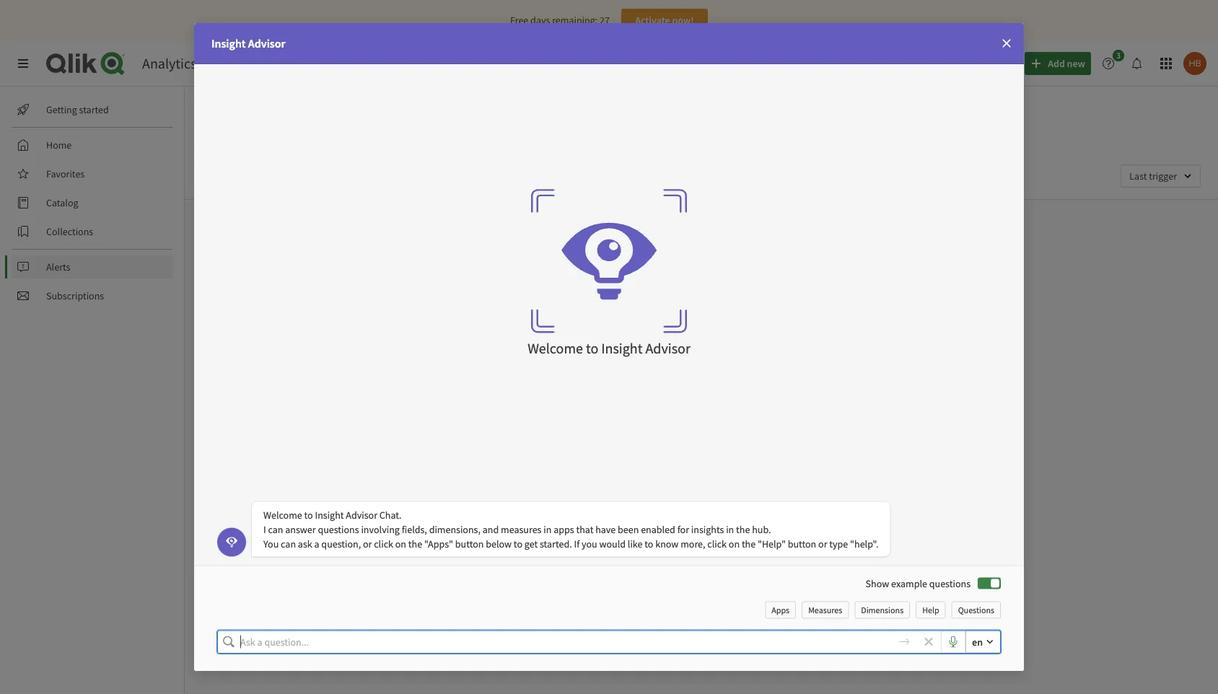 Task type: vqa. For each thing, say whether or not it's contained in the screenshot.
the right button
yes



Task type: describe. For each thing, give the bounding box(es) containing it.
2 or from the left
[[819, 538, 828, 551]]

"help"
[[758, 538, 786, 551]]

fields,
[[402, 523, 427, 536]]

hub.
[[752, 523, 771, 536]]

1 vertical spatial questions
[[930, 577, 971, 590]]

home link
[[12, 134, 173, 157]]

alerts
[[46, 261, 70, 274]]

have
[[596, 523, 616, 536]]

that
[[576, 523, 594, 536]]

started
[[79, 103, 109, 116]]

ask insight advisor
[[931, 57, 1013, 70]]

insight advisor dialog
[[194, 23, 1024, 671]]

help link
[[916, 602, 946, 619]]

1 or from the left
[[363, 538, 372, 551]]

ask insight advisor button
[[907, 52, 1019, 75]]

welcome for welcome to insight advisor chat. i can answer questions involving fields, dimensions, and measures in apps that have been enabled for insights in the hub. you can ask a question, or click on the "apps" button below to get started. if you would like to know more, click on the "help" button or type "help".
[[263, 509, 302, 522]]

last trigger image
[[1121, 165, 1201, 188]]

free
[[510, 14, 529, 27]]

insight advisor
[[212, 36, 286, 51]]

questions inside welcome to insight advisor chat. i can answer questions involving fields, dimensions, and measures in apps that have been enabled for insights in the hub. you can ask a question, or click on the "apps" button below to get started. if you would like to know more, click on the "help" button or type "help".
[[318, 523, 359, 536]]

you
[[582, 538, 598, 551]]

welcome to insight advisor chat. i can answer questions involving fields, dimensions, and measures in apps that have been enabled for insights in the hub. you can ask a question, or click on the "apps" button below to get started. if you would like to know more, click on the "help" button or type "help".
[[263, 509, 879, 551]]

getting
[[46, 103, 77, 116]]

the left hub.
[[736, 523, 750, 536]]

questions link
[[952, 602, 1001, 619]]

en
[[972, 636, 983, 649]]

type
[[830, 538, 848, 551]]

chat.
[[380, 509, 402, 522]]

free days remaining: 27
[[510, 14, 610, 27]]

apps
[[772, 605, 790, 616]]

subscriptions link
[[12, 284, 173, 308]]

more,
[[681, 538, 706, 551]]

advisor inside welcome to insight advisor chat. i can answer questions involving fields, dimensions, and measures in apps that have been enabled for insights in the hub. you can ask a question, or click on the "apps" button below to get started. if you would like to know more, click on the "help" button or type "help".
[[346, 509, 378, 522]]

Ask a question... text field
[[240, 630, 887, 654]]

apps
[[554, 523, 574, 536]]

dimensions link
[[855, 602, 910, 619]]

collections
[[46, 225, 93, 238]]

get
[[525, 538, 538, 551]]

activate now! link
[[622, 9, 708, 32]]

analytics services
[[142, 55, 250, 73]]

enabled
[[641, 523, 676, 536]]

involving
[[361, 523, 400, 536]]

1 in from the left
[[544, 523, 552, 536]]

i
[[263, 523, 266, 536]]

activate
[[635, 14, 670, 27]]

now!
[[672, 14, 694, 27]]

measures
[[809, 605, 843, 616]]

activate now!
[[635, 14, 694, 27]]

favorites link
[[12, 162, 173, 186]]

for
[[678, 523, 689, 536]]

you
[[263, 538, 279, 551]]

below
[[486, 538, 512, 551]]

getting started
[[46, 103, 109, 116]]

welcome to insight advisor
[[528, 339, 691, 357]]

started.
[[540, 538, 572, 551]]

insight inside button
[[948, 57, 978, 70]]

filters region
[[185, 153, 1219, 199]]

apps link
[[765, 602, 796, 619]]

analytics services element
[[142, 55, 250, 73]]

a
[[314, 538, 319, 551]]

1 button from the left
[[455, 538, 484, 551]]

dimensions
[[861, 605, 904, 616]]



Task type: locate. For each thing, give the bounding box(es) containing it.
0 vertical spatial welcome
[[528, 339, 583, 357]]

1 horizontal spatial questions
[[930, 577, 971, 590]]

in left apps
[[544, 523, 552, 536]]

and
[[483, 523, 499, 536]]

questions
[[318, 523, 359, 536], [930, 577, 971, 590]]

help
[[923, 605, 940, 616]]

favorites
[[46, 167, 85, 180]]

1 horizontal spatial in
[[726, 523, 734, 536]]

welcome
[[528, 339, 583, 357], [263, 509, 302, 522]]

1 horizontal spatial or
[[819, 538, 828, 551]]

or down involving
[[363, 538, 372, 551]]

welcome inside welcome to insight advisor chat. i can answer questions involving fields, dimensions, and measures in apps that have been enabled for insights in the hub. you can ask a question, or click on the "apps" button below to get started. if you would like to know more, click on the "help" button or type "help".
[[263, 509, 302, 522]]

the down hub.
[[742, 538, 756, 551]]

or
[[363, 538, 372, 551], [819, 538, 828, 551]]

to
[[586, 339, 599, 357], [304, 509, 313, 522], [514, 538, 523, 551], [645, 538, 654, 551]]

questions
[[958, 605, 995, 616]]

0 horizontal spatial on
[[395, 538, 406, 551]]

0 vertical spatial can
[[268, 523, 283, 536]]

in right insights
[[726, 523, 734, 536]]

"apps"
[[424, 538, 453, 551]]

1 horizontal spatial button
[[788, 538, 817, 551]]

0 vertical spatial questions
[[318, 523, 359, 536]]

insights
[[691, 523, 724, 536]]

1 horizontal spatial welcome
[[528, 339, 583, 357]]

searchbar element
[[646, 52, 898, 75]]

can right "i"
[[268, 523, 283, 536]]

example
[[892, 577, 928, 590]]

in
[[544, 523, 552, 536], [726, 523, 734, 536]]

on left "help"
[[729, 538, 740, 551]]

can
[[268, 523, 283, 536], [281, 538, 296, 551]]

would
[[600, 538, 626, 551]]

button down 'dimensions,'
[[455, 538, 484, 551]]

the
[[736, 523, 750, 536], [408, 538, 422, 551], [742, 538, 756, 551]]

been
[[618, 523, 639, 536]]

0 horizontal spatial welcome
[[263, 509, 302, 522]]

question,
[[322, 538, 361, 551]]

advisor inside button
[[980, 57, 1013, 70]]

ask
[[298, 538, 312, 551]]

click down insights
[[708, 538, 727, 551]]

answer
[[285, 523, 316, 536]]

show
[[866, 577, 890, 590]]

1 on from the left
[[395, 538, 406, 551]]

0 horizontal spatial questions
[[318, 523, 359, 536]]

collections link
[[12, 220, 173, 243]]

0 horizontal spatial or
[[363, 538, 372, 551]]

questions up question,
[[318, 523, 359, 536]]

click
[[374, 538, 393, 551], [708, 538, 727, 551]]

on
[[395, 538, 406, 551], [729, 538, 740, 551]]

click down involving
[[374, 538, 393, 551]]

or left type
[[819, 538, 828, 551]]

on down fields,
[[395, 538, 406, 551]]

if
[[574, 538, 580, 551]]

1 click from the left
[[374, 538, 393, 551]]

home
[[46, 139, 72, 152]]

close sidebar menu image
[[17, 58, 29, 69]]

subscriptions
[[46, 289, 104, 302]]

know
[[656, 538, 679, 551]]

1 horizontal spatial on
[[729, 538, 740, 551]]

navigation pane element
[[0, 92, 184, 313]]

en button
[[966, 631, 1001, 654]]

insight inside welcome to insight advisor chat. i can answer questions involving fields, dimensions, and measures in apps that have been enabled for insights in the hub. you can ask a question, or click on the "apps" button below to get started. if you would like to know more, click on the "help" button or type "help".
[[315, 509, 344, 522]]

2 button from the left
[[788, 538, 817, 551]]

dimensions,
[[429, 523, 481, 536]]

show example questions
[[866, 577, 971, 590]]

1 horizontal spatial click
[[708, 538, 727, 551]]

advisor
[[248, 36, 286, 51], [980, 57, 1013, 70], [646, 339, 691, 357], [346, 509, 378, 522]]

ask
[[931, 57, 946, 70]]

27
[[600, 14, 610, 27]]

getting started link
[[12, 98, 173, 121]]

0 horizontal spatial click
[[374, 538, 393, 551]]

catalog
[[46, 196, 78, 209]]

can left ask
[[281, 538, 296, 551]]

like
[[628, 538, 643, 551]]

remaining:
[[552, 14, 598, 27]]

measures link
[[802, 602, 849, 619]]

0 horizontal spatial in
[[544, 523, 552, 536]]

insight
[[212, 36, 246, 51], [948, 57, 978, 70], [602, 339, 643, 357], [315, 509, 344, 522]]

button right "help"
[[788, 538, 817, 551]]

chat shortcuts list
[[760, 602, 1001, 619]]

catalog link
[[12, 191, 173, 214]]

1 vertical spatial can
[[281, 538, 296, 551]]

2 in from the left
[[726, 523, 734, 536]]

2 click from the left
[[708, 538, 727, 551]]

welcome for welcome to insight advisor
[[528, 339, 583, 357]]

"help".
[[850, 538, 879, 551]]

alerts link
[[12, 256, 173, 279]]

Search text field
[[669, 52, 898, 75]]

services
[[200, 55, 250, 73]]

questions up help
[[930, 577, 971, 590]]

2 on from the left
[[729, 538, 740, 551]]

the down fields,
[[408, 538, 422, 551]]

measures
[[501, 523, 542, 536]]

button
[[455, 538, 484, 551], [788, 538, 817, 551]]

1 vertical spatial welcome
[[263, 509, 302, 522]]

analytics
[[142, 55, 197, 73]]

days
[[531, 14, 550, 27]]

0 horizontal spatial button
[[455, 538, 484, 551]]



